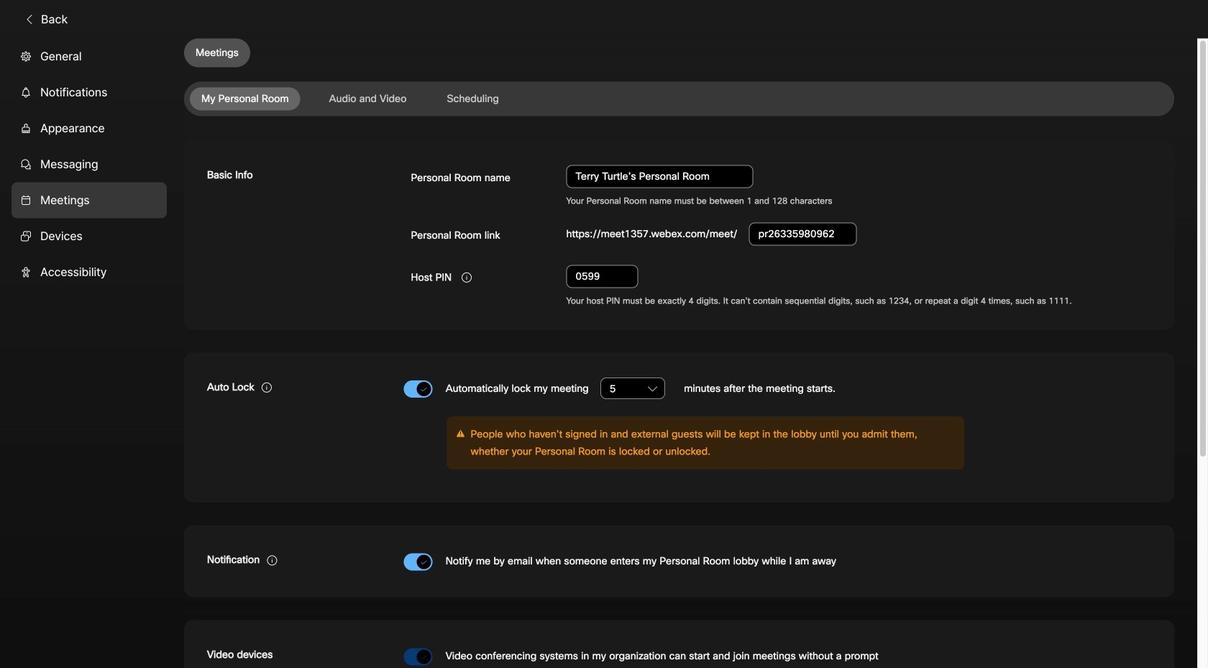 Task type: locate. For each thing, give the bounding box(es) containing it.
meetings tab
[[12, 182, 167, 218]]

notifications tab
[[12, 75, 167, 111]]

accessibility tab
[[12, 254, 167, 290]]

appearance tab
[[12, 111, 167, 147]]



Task type: describe. For each thing, give the bounding box(es) containing it.
devices tab
[[12, 218, 167, 254]]

settings navigation
[[0, 39, 184, 668]]

general tab
[[12, 39, 167, 75]]

messaging tab
[[12, 147, 167, 182]]



Task type: vqa. For each thing, say whether or not it's contained in the screenshot.
option group
no



